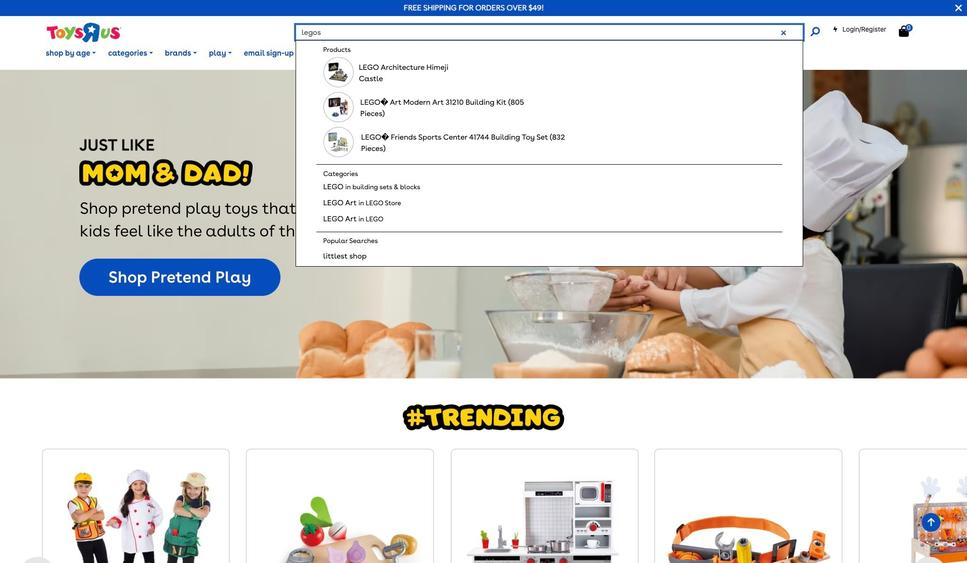 Task type: locate. For each thing, give the bounding box(es) containing it.
just like mom and dad image
[[79, 137, 253, 187]]

go to previous image
[[21, 557, 54, 564]]

list box
[[316, 41, 783, 455]]

lego� art modern art 31210 building kit (805 pieces) image
[[328, 97, 349, 118]]

this icon serves as a link to download the essential accessibility assistive technology app for individuals with physical disabilities. it is featured as part of our commitment to diversity and inclusion. image
[[306, 49, 334, 59]]

go to next image
[[913, 557, 947, 564]]

lego� friends sports center 41744 building toy set (832 pieces) image
[[328, 132, 349, 153]]

lego architecture himeji castle image
[[328, 62, 349, 83]]

toys r us image
[[46, 22, 121, 43]]

just like mom and dad desktop image
[[0, 70, 968, 379]]

menu bar
[[40, 37, 968, 70]]

None search field
[[296, 25, 820, 455]]



Task type: describe. For each thing, give the bounding box(es) containing it.
shopping bag image
[[899, 26, 909, 37]]

Enter Keyword or Item No. search field
[[296, 25, 804, 40]]

trending - shop geoffreys hot picks image
[[403, 405, 565, 431]]

close button image
[[956, 3, 962, 13]]



Task type: vqa. For each thing, say whether or not it's contained in the screenshot.
'LEGO� Art Modern Art 31210 Building Kit (805 Pieces)' icon
yes



